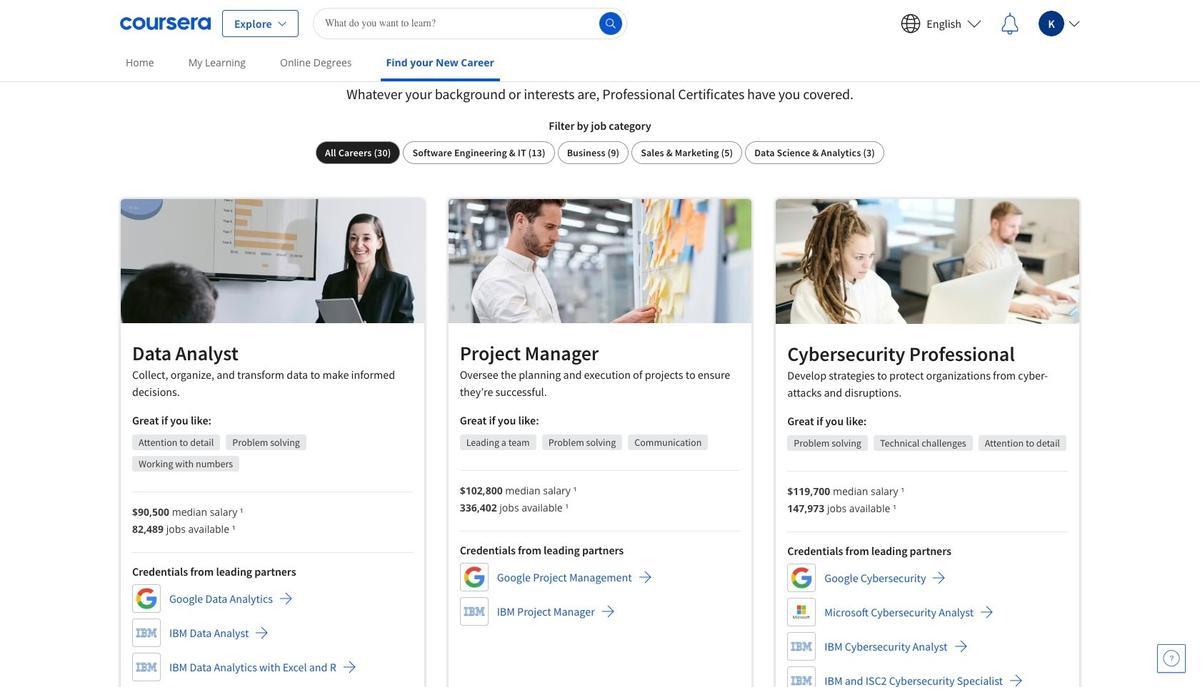 Task type: vqa. For each thing, say whether or not it's contained in the screenshot.
"button"
yes



Task type: describe. For each thing, give the bounding box(es) containing it.
coursera image
[[120, 12, 211, 35]]

cybersecurity analyst image
[[776, 199, 1079, 324]]

data analyst image
[[121, 199, 424, 324]]

project manager image
[[448, 199, 752, 323]]



Task type: locate. For each thing, give the bounding box(es) containing it.
What do you want to learn? text field
[[313, 8, 627, 39]]

option group
[[316, 141, 884, 164]]

None button
[[316, 141, 400, 164], [403, 141, 555, 164], [558, 141, 629, 164], [632, 141, 742, 164], [745, 141, 884, 164], [316, 141, 400, 164], [403, 141, 555, 164], [558, 141, 629, 164], [632, 141, 742, 164], [745, 141, 884, 164]]

help center image
[[1163, 651, 1180, 668]]

None search field
[[313, 8, 627, 39]]



